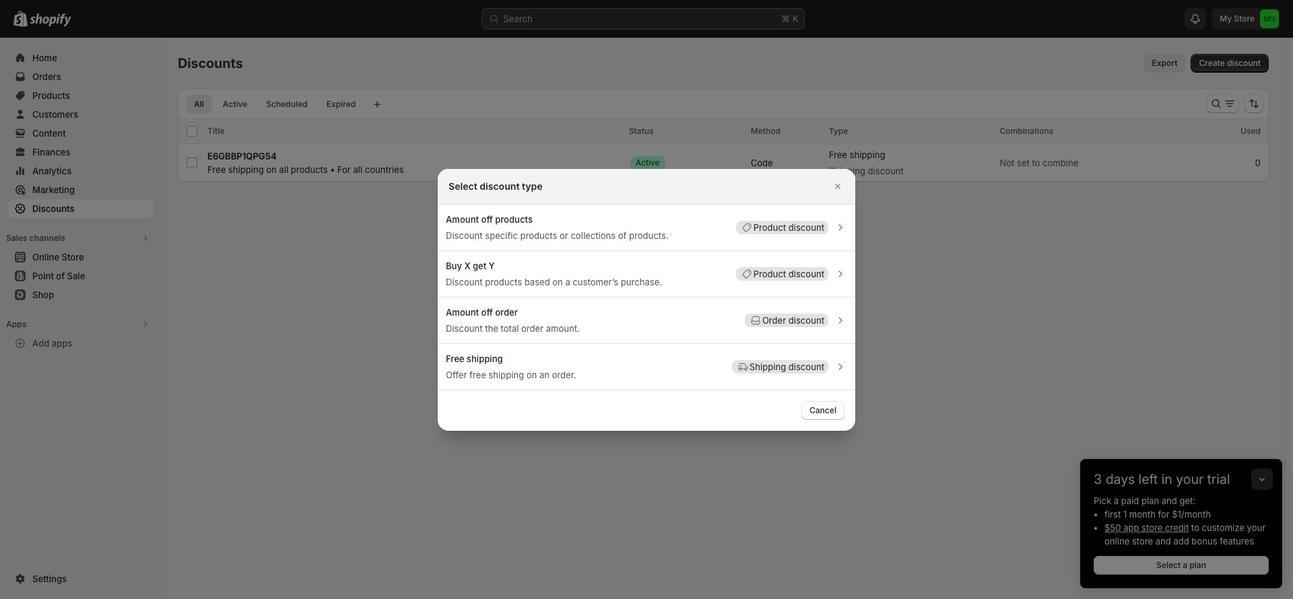 Task type: locate. For each thing, give the bounding box(es) containing it.
tab list
[[183, 94, 367, 114]]

shopify image
[[30, 13, 71, 27]]

dialog
[[0, 169, 1293, 431]]



Task type: vqa. For each thing, say whether or not it's contained in the screenshot.
"dialog"
yes



